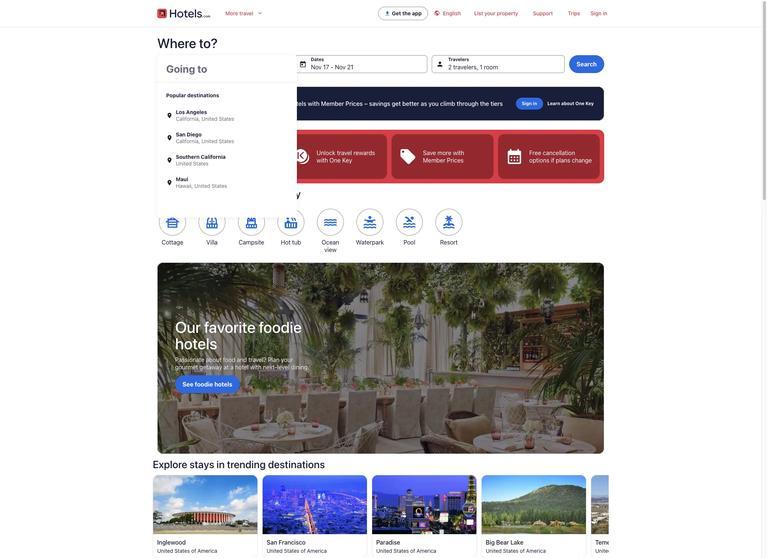Task type: describe. For each thing, give the bounding box(es) containing it.
hot tub button
[[276, 209, 307, 246]]

stay inside find and book your perfect stay
[[211, 156, 230, 169]]

angeles
[[186, 109, 207, 115]]

new
[[223, 188, 242, 200]]

one inside unlock travel rewards with one key
[[330, 157, 341, 164]]

small image for southern
[[166, 157, 173, 164]]

hot
[[281, 239, 291, 246]]

los angeles california, united states
[[176, 109, 234, 122]]

list your property
[[475, 10, 519, 16]]

america inside big bear lake united states of america
[[527, 548, 546, 554]]

los
[[176, 109, 185, 115]]

states inside big bear lake united states of america
[[504, 548, 519, 554]]

plan
[[268, 357, 280, 363]]

united inside maui hawaii, united states
[[195, 183, 211, 189]]

2 vertical spatial in
[[217, 458, 225, 471]]

sign for the sign in dropdown button
[[591, 10, 602, 16]]

to?
[[199, 35, 218, 51]]

3 out of 3 element
[[498, 134, 600, 179]]

in for sign in link
[[533, 101, 538, 106]]

show previous card image
[[148, 513, 157, 522]]

southern
[[176, 154, 200, 160]]

travel for unlock
[[337, 150, 352, 156]]

states inside "inglewood united states of america"
[[175, 548, 190, 554]]

ocean view button
[[315, 209, 346, 254]]

stays
[[190, 458, 214, 471]]

waterpark button
[[355, 209, 386, 246]]

states inside maui hawaii, united states
[[212, 183, 227, 189]]

small image for san
[[166, 135, 173, 141]]

book
[[217, 144, 241, 157]]

or
[[220, 100, 226, 107]]

temecula
[[596, 539, 622, 546]]

get
[[392, 10, 401, 16]]

of for paradise
[[411, 548, 416, 554]]

see foodie hotels
[[183, 381, 233, 388]]

more travel
[[226, 10, 253, 16]]

0 horizontal spatial the
[[403, 10, 411, 16]]

-
[[331, 64, 334, 70]]

nov 17 - nov 21
[[311, 64, 354, 70]]

popular destinations
[[166, 92, 219, 98]]

california, for angeles
[[176, 116, 200, 122]]

food
[[223, 357, 236, 363]]

hawaii,
[[176, 183, 193, 189]]

villa button
[[197, 209, 227, 246]]

united inside los angeles california, united states
[[202, 116, 218, 122]]

resort
[[441, 239, 458, 246]]

save for save more with member prices
[[423, 150, 436, 156]]

hotel
[[235, 364, 249, 371]]

0 vertical spatial one
[[576, 101, 585, 106]]

2 vertical spatial hotels
[[215, 381, 233, 388]]

english button
[[428, 6, 467, 21]]

with inside unlock travel rewards with one key
[[317, 157, 328, 164]]

on
[[243, 100, 250, 107]]

california
[[201, 154, 226, 160]]

big
[[486, 539, 495, 546]]

sign in link
[[516, 98, 544, 110]]

0 vertical spatial member
[[321, 100, 344, 107]]

united inside san francisco united states of america
[[267, 548, 283, 554]]

1 horizontal spatial destinations
[[268, 458, 325, 471]]

2 travelers, 1 room
[[449, 64, 498, 70]]

united inside big bear lake united states of america
[[486, 548, 502, 554]]

explore
[[153, 458, 187, 471]]

big bear lake united states of america
[[486, 539, 546, 554]]

where to?
[[157, 35, 218, 51]]

san diego california, united states
[[176, 131, 234, 144]]

climb
[[441, 100, 456, 107]]

foodie inside our favorite foodie hotels passionate about food and travel? plan your gourmet getaway at a hotel with next-level dining.
[[259, 318, 302, 336]]

southern california united states
[[176, 154, 226, 167]]

maui hawaii, united states
[[176, 176, 227, 189]]

search button
[[570, 55, 605, 73]]

support link
[[526, 6, 561, 21]]

paradise united states of america
[[377, 539, 437, 554]]

discover
[[157, 188, 198, 200]]

free
[[530, 150, 542, 156]]

united inside san diego california, united states
[[202, 138, 218, 144]]

explore stays in trending destinations
[[153, 458, 325, 471]]

over
[[252, 100, 264, 107]]

hot tub
[[281, 239, 301, 246]]

trips link
[[561, 6, 588, 21]]

our favorite foodie hotels passionate about food and travel? plan your gourmet getaway at a hotel with next-level dining.
[[175, 318, 309, 371]]

save for save 10% or more on over 100,000 hotels with member prices – savings get better as you climb through the tiers
[[192, 100, 205, 107]]

sign in for sign in link
[[522, 101, 538, 106]]

100,000
[[265, 100, 288, 107]]

through
[[457, 100, 479, 107]]

ocean
[[322, 239, 340, 246]]

sign in button
[[588, 6, 611, 21]]

save more with member prices
[[423, 150, 465, 164]]

united inside the paradise united states of america
[[377, 548, 393, 554]]

change
[[572, 157, 592, 164]]

0 horizontal spatial prices
[[346, 100, 363, 107]]

lake
[[511, 539, 524, 546]]

the inside our favorite foodie hotels main content
[[481, 100, 490, 107]]

2 nov from the left
[[335, 64, 346, 70]]

see foodie hotels link
[[175, 376, 240, 393]]

and inside our favorite foodie hotels passionate about food and travel? plan your gourmet getaway at a hotel with next-level dining.
[[237, 357, 247, 363]]

san for san francisco
[[267, 539, 277, 546]]

discover your new favorite stay
[[157, 188, 301, 200]]

inglewood
[[157, 539, 186, 546]]

free cancellation options if plans change
[[530, 150, 592, 164]]

states inside southern california united states
[[193, 160, 209, 167]]

sign in for the sign in dropdown button
[[591, 10, 608, 16]]

0 vertical spatial destinations
[[187, 92, 219, 98]]

1 nov from the left
[[311, 64, 322, 70]]

of for inglewood
[[191, 548, 196, 554]]

your inside our favorite foodie hotels passionate about food and travel? plan your gourmet getaway at a hotel with next-level dining.
[[281, 357, 293, 363]]

see
[[183, 381, 194, 388]]

united inside "inglewood united states of america"
[[157, 548, 173, 554]]

hotels logo image
[[157, 7, 211, 19]]

member inside save more with member prices
[[423, 157, 446, 164]]

nov 17 - nov 21 button
[[295, 55, 428, 73]]

0 vertical spatial about
[[562, 101, 575, 106]]

download the app button image
[[385, 10, 391, 16]]

with inside save more with member prices
[[453, 150, 465, 156]]

unlock
[[317, 150, 336, 156]]

english
[[443, 10, 461, 16]]

more inside save more with member prices
[[438, 150, 452, 156]]

san francisco united states of america
[[267, 539, 327, 554]]

app
[[412, 10, 422, 16]]

2 out of 3 element
[[392, 134, 494, 179]]

united inside temecula united states of america
[[596, 548, 612, 554]]

villa
[[207, 239, 218, 246]]



Task type: vqa. For each thing, say whether or not it's contained in the screenshot.
OCEAN VIEW
yes



Task type: locate. For each thing, give the bounding box(es) containing it.
21
[[348, 64, 354, 70]]

states down temecula
[[613, 548, 629, 554]]

travel for more
[[240, 10, 253, 16]]

stay up maui hawaii, united states
[[211, 156, 230, 169]]

with inside our favorite foodie hotels passionate about food and travel? plan your gourmet getaway at a hotel with next-level dining.
[[250, 364, 262, 371]]

one right the "learn"
[[576, 101, 585, 106]]

favorite inside our favorite foodie hotels passionate about food and travel? plan your gourmet getaway at a hotel with next-level dining.
[[204, 318, 256, 336]]

maui
[[176, 176, 188, 182]]

united right hawaii,
[[195, 183, 211, 189]]

plans
[[556, 157, 571, 164]]

small image for los
[[166, 112, 173, 119]]

campsite button
[[236, 209, 267, 246]]

0 vertical spatial and
[[198, 144, 215, 157]]

2 california, from the top
[[176, 138, 200, 144]]

1 horizontal spatial foodie
[[259, 318, 302, 336]]

0 vertical spatial california,
[[176, 116, 200, 122]]

san inside san francisco united states of america
[[267, 539, 277, 546]]

1 horizontal spatial the
[[481, 100, 490, 107]]

4 of from the left
[[520, 548, 525, 554]]

1 small image from the top
[[166, 112, 173, 119]]

sign inside the sign in dropdown button
[[591, 10, 602, 16]]

1 out of 3 element
[[286, 134, 388, 179]]

unlock travel rewards with one key
[[317, 150, 375, 164]]

cottage
[[162, 239, 183, 246]]

1 vertical spatial more
[[438, 150, 452, 156]]

in right trips at the right of the page
[[603, 10, 608, 16]]

united down paradise
[[377, 548, 393, 554]]

2 travelers, 1 room button
[[432, 55, 565, 73]]

sign inside sign in link
[[522, 101, 532, 106]]

2
[[449, 64, 452, 70]]

3 small image from the top
[[166, 157, 173, 164]]

at
[[224, 364, 229, 371]]

0 horizontal spatial key
[[343, 157, 352, 164]]

diego
[[187, 131, 202, 138]]

1
[[480, 64, 483, 70]]

san left francisco
[[267, 539, 277, 546]]

of for temecula
[[630, 548, 635, 554]]

3 of from the left
[[411, 548, 416, 554]]

Going to text field
[[157, 55, 297, 82]]

1 vertical spatial favorite
[[204, 318, 256, 336]]

united down inglewood
[[157, 548, 173, 554]]

search
[[577, 61, 597, 67]]

1 horizontal spatial travel
[[337, 150, 352, 156]]

0 vertical spatial stay
[[211, 156, 230, 169]]

1 horizontal spatial prices
[[447, 157, 464, 164]]

1 vertical spatial travel
[[337, 150, 352, 156]]

0 vertical spatial sign
[[591, 10, 602, 16]]

cottage button
[[157, 209, 188, 246]]

1 horizontal spatial nov
[[335, 64, 346, 70]]

your right list
[[485, 10, 496, 16]]

san left diego
[[176, 131, 186, 138]]

0 vertical spatial save
[[192, 100, 205, 107]]

hotels inside our favorite foodie hotels passionate about food and travel? plan your gourmet getaway at a hotel with next-level dining.
[[175, 334, 217, 353]]

america inside the paradise united states of america
[[417, 548, 437, 554]]

getaway
[[200, 364, 222, 371]]

united up california
[[202, 138, 218, 144]]

and inside find and book your perfect stay
[[198, 144, 215, 157]]

of inside temecula united states of america
[[630, 548, 635, 554]]

0 horizontal spatial about
[[206, 357, 222, 363]]

the left tiers
[[481, 100, 490, 107]]

1 horizontal spatial key
[[586, 101, 594, 106]]

1 vertical spatial prices
[[447, 157, 464, 164]]

5 america from the left
[[636, 548, 656, 554]]

stay
[[211, 156, 230, 169], [282, 188, 301, 200]]

favorite
[[244, 188, 279, 200], [204, 318, 256, 336]]

favorite up food
[[204, 318, 256, 336]]

hotels up passionate
[[175, 334, 217, 353]]

0 horizontal spatial foodie
[[195, 381, 213, 388]]

0 horizontal spatial and
[[198, 144, 215, 157]]

0 horizontal spatial sign in
[[522, 101, 538, 106]]

in right stays
[[217, 458, 225, 471]]

0 vertical spatial san
[[176, 131, 186, 138]]

1 vertical spatial and
[[237, 357, 247, 363]]

small image left los
[[166, 112, 173, 119]]

travel inside unlock travel rewards with one key
[[337, 150, 352, 156]]

0 vertical spatial prices
[[346, 100, 363, 107]]

0 horizontal spatial travel
[[240, 10, 253, 16]]

1 vertical spatial member
[[423, 157, 446, 164]]

show next card image
[[605, 513, 614, 522]]

0 vertical spatial more
[[227, 100, 242, 107]]

gourmet
[[175, 364, 198, 371]]

1 california, from the top
[[176, 116, 200, 122]]

more
[[226, 10, 238, 16]]

1 horizontal spatial sign in
[[591, 10, 608, 16]]

savings
[[370, 100, 391, 107]]

small image left southern
[[166, 157, 173, 164]]

1 vertical spatial sign in
[[522, 101, 538, 106]]

states inside los angeles california, united states
[[219, 116, 234, 122]]

california, down diego
[[176, 138, 200, 144]]

0 horizontal spatial san
[[176, 131, 186, 138]]

0 horizontal spatial sign
[[522, 101, 532, 106]]

san for san diego
[[176, 131, 186, 138]]

0 vertical spatial travel
[[240, 10, 253, 16]]

3 america from the left
[[417, 548, 437, 554]]

states down or
[[219, 116, 234, 122]]

perfect
[[175, 156, 208, 169]]

1 horizontal spatial san
[[267, 539, 277, 546]]

nov left 17
[[311, 64, 322, 70]]

states inside temecula united states of america
[[613, 548, 629, 554]]

your right "book"
[[243, 144, 263, 157]]

0 horizontal spatial stay
[[211, 156, 230, 169]]

more travel button
[[220, 6, 269, 21]]

key inside unlock travel rewards with one key
[[343, 157, 352, 164]]

california, inside san diego california, united states
[[176, 138, 200, 144]]

our favorite foodie hotels main content
[[0, 27, 762, 558]]

travel right unlock
[[337, 150, 352, 156]]

one down unlock
[[330, 157, 341, 164]]

small image for maui
[[166, 179, 173, 186]]

nov right -
[[335, 64, 346, 70]]

find and book your perfect stay
[[175, 144, 263, 169]]

prices
[[346, 100, 363, 107], [447, 157, 464, 164]]

travel
[[240, 10, 253, 16], [337, 150, 352, 156]]

united down temecula
[[596, 548, 612, 554]]

foodie right see
[[195, 381, 213, 388]]

our
[[175, 318, 201, 336]]

of inside "inglewood united states of america"
[[191, 548, 196, 554]]

1 vertical spatial in
[[533, 101, 538, 106]]

inglewood united states of america
[[157, 539, 217, 554]]

your inside list your property link
[[485, 10, 496, 16]]

states down inglewood
[[175, 548, 190, 554]]

0 vertical spatial favorite
[[244, 188, 279, 200]]

1 vertical spatial stay
[[282, 188, 301, 200]]

francisco
[[279, 539, 306, 546]]

states inside san francisco united states of america
[[284, 548, 300, 554]]

4 small image from the top
[[166, 179, 173, 186]]

america for inglewood
[[198, 548, 217, 554]]

united down southern
[[176, 160, 192, 167]]

1 vertical spatial one
[[330, 157, 341, 164]]

united down angeles
[[202, 116, 218, 122]]

dine under a verdant mosaic of plant life in the city. image
[[157, 263, 605, 454]]

5 of from the left
[[630, 548, 635, 554]]

states down california
[[193, 160, 209, 167]]

states down find and book your perfect stay
[[212, 183, 227, 189]]

learn about one key link
[[547, 98, 596, 110]]

1 horizontal spatial save
[[423, 150, 436, 156]]

popular
[[166, 92, 186, 98]]

1 horizontal spatial member
[[423, 157, 446, 164]]

small image
[[434, 10, 440, 16]]

4 america from the left
[[527, 548, 546, 554]]

0 horizontal spatial in
[[217, 458, 225, 471]]

united down big on the right
[[486, 548, 502, 554]]

your up level
[[281, 357, 293, 363]]

states down lake
[[504, 548, 519, 554]]

in for the sign in dropdown button
[[603, 10, 608, 16]]

california, inside los angeles california, united states
[[176, 116, 200, 122]]

sign in inside dropdown button
[[591, 10, 608, 16]]

where
[[157, 35, 196, 51]]

sign in left the "learn"
[[522, 101, 538, 106]]

prices inside save more with member prices
[[447, 157, 464, 164]]

1 of from the left
[[191, 548, 196, 554]]

san
[[176, 131, 186, 138], [267, 539, 277, 546]]

america inside temecula united states of america
[[636, 548, 656, 554]]

hotels right 100,000
[[290, 100, 307, 107]]

about inside our favorite foodie hotels passionate about food and travel? plan your gourmet getaway at a hotel with next-level dining.
[[206, 357, 222, 363]]

cancellation
[[543, 150, 576, 156]]

trending
[[227, 458, 266, 471]]

sign for sign in link
[[522, 101, 532, 106]]

in
[[603, 10, 608, 16], [533, 101, 538, 106], [217, 458, 225, 471]]

1 vertical spatial california,
[[176, 138, 200, 144]]

states inside san diego california, united states
[[219, 138, 234, 144]]

room
[[484, 64, 498, 70]]

america
[[198, 548, 217, 554], [307, 548, 327, 554], [417, 548, 437, 554], [527, 548, 546, 554], [636, 548, 656, 554]]

1 horizontal spatial stay
[[282, 188, 301, 200]]

0 horizontal spatial nov
[[311, 64, 322, 70]]

0 horizontal spatial save
[[192, 100, 205, 107]]

0 horizontal spatial member
[[321, 100, 344, 107]]

travel right 'more'
[[240, 10, 253, 16]]

1 horizontal spatial more
[[438, 150, 452, 156]]

destinations
[[187, 92, 219, 98], [268, 458, 325, 471]]

2 horizontal spatial in
[[603, 10, 608, 16]]

hotels down at
[[215, 381, 233, 388]]

sign right trips at the right of the page
[[591, 10, 602, 16]]

1 vertical spatial save
[[423, 150, 436, 156]]

hotels
[[290, 100, 307, 107], [175, 334, 217, 353], [215, 381, 233, 388]]

about right the "learn"
[[562, 101, 575, 106]]

as
[[421, 100, 428, 107]]

1 vertical spatial sign
[[522, 101, 532, 106]]

2 small image from the top
[[166, 135, 173, 141]]

the
[[403, 10, 411, 16], [481, 100, 490, 107]]

if
[[551, 157, 555, 164]]

california, for diego
[[176, 138, 200, 144]]

support
[[534, 10, 554, 16]]

of inside big bear lake united states of america
[[520, 548, 525, 554]]

1 horizontal spatial one
[[576, 101, 585, 106]]

tub
[[292, 239, 301, 246]]

1 horizontal spatial in
[[533, 101, 538, 106]]

get the app
[[392, 10, 422, 16]]

a
[[231, 364, 234, 371]]

sign in right trips at the right of the page
[[591, 10, 608, 16]]

stay up hot tub "button"
[[282, 188, 301, 200]]

states up california
[[219, 138, 234, 144]]

2 of from the left
[[301, 548, 306, 554]]

america inside "inglewood united states of america"
[[198, 548, 217, 554]]

san inside san diego california, united states
[[176, 131, 186, 138]]

1 horizontal spatial and
[[237, 357, 247, 363]]

small image
[[166, 112, 173, 119], [166, 135, 173, 141], [166, 157, 173, 164], [166, 179, 173, 186]]

america for paradise
[[417, 548, 437, 554]]

resort button
[[434, 209, 465, 246]]

save 10% or more on over 100,000 hotels with member prices – savings get better as you climb through the tiers
[[192, 100, 503, 107]]

find
[[175, 144, 195, 157]]

in left the "learn"
[[533, 101, 538, 106]]

foodie up plan at the left of the page
[[259, 318, 302, 336]]

passionate
[[175, 357, 205, 363]]

1 vertical spatial hotels
[[175, 334, 217, 353]]

bear
[[497, 539, 509, 546]]

united inside southern california united states
[[176, 160, 192, 167]]

sign in
[[591, 10, 608, 16], [522, 101, 538, 106]]

next-
[[263, 364, 277, 371]]

0 horizontal spatial more
[[227, 100, 242, 107]]

temecula united states of america
[[596, 539, 656, 554]]

waterpark
[[356, 239, 384, 246]]

view
[[325, 246, 337, 253]]

0 horizontal spatial one
[[330, 157, 341, 164]]

1 vertical spatial key
[[343, 157, 352, 164]]

better
[[403, 100, 420, 107]]

united
[[202, 116, 218, 122], [202, 138, 218, 144], [176, 160, 192, 167], [195, 183, 211, 189], [157, 548, 173, 554], [267, 548, 283, 554], [377, 548, 393, 554], [486, 548, 502, 554], [596, 548, 612, 554]]

options
[[530, 157, 550, 164]]

your left new at top
[[200, 188, 221, 200]]

in inside dropdown button
[[603, 10, 608, 16]]

learn about one key
[[548, 101, 594, 106]]

states down paradise
[[394, 548, 409, 554]]

1 vertical spatial foodie
[[195, 381, 213, 388]]

of
[[191, 548, 196, 554], [301, 548, 306, 554], [411, 548, 416, 554], [520, 548, 525, 554], [630, 548, 635, 554]]

0 vertical spatial hotels
[[290, 100, 307, 107]]

you
[[429, 100, 439, 107]]

travel inside dropdown button
[[240, 10, 253, 16]]

1 horizontal spatial sign
[[591, 10, 602, 16]]

sign left the "learn"
[[522, 101, 532, 106]]

0 vertical spatial sign in
[[591, 10, 608, 16]]

america for temecula
[[636, 548, 656, 554]]

and
[[198, 144, 215, 157], [237, 357, 247, 363]]

get
[[392, 100, 401, 107]]

sign in inside our favorite foodie hotels main content
[[522, 101, 538, 106]]

0 vertical spatial the
[[403, 10, 411, 16]]

list
[[475, 10, 484, 16]]

0 vertical spatial in
[[603, 10, 608, 16]]

ocean view
[[322, 239, 340, 253]]

1 vertical spatial destinations
[[268, 458, 325, 471]]

1 vertical spatial san
[[267, 539, 277, 546]]

pool button
[[395, 209, 425, 246]]

small image left diego
[[166, 135, 173, 141]]

foodie
[[259, 318, 302, 336], [195, 381, 213, 388]]

states inside the paradise united states of america
[[394, 548, 409, 554]]

10%
[[207, 100, 219, 107]]

1 horizontal spatial about
[[562, 101, 575, 106]]

0 horizontal spatial destinations
[[187, 92, 219, 98]]

level
[[277, 364, 290, 371]]

of inside san francisco united states of america
[[301, 548, 306, 554]]

about up getaway
[[206, 357, 222, 363]]

–
[[365, 100, 368, 107]]

2 america from the left
[[307, 548, 327, 554]]

your inside find and book your perfect stay
[[243, 144, 263, 157]]

0 vertical spatial foodie
[[259, 318, 302, 336]]

campsite
[[239, 239, 265, 246]]

1 vertical spatial the
[[481, 100, 490, 107]]

1 vertical spatial about
[[206, 357, 222, 363]]

united down francisco
[[267, 548, 283, 554]]

california, down los
[[176, 116, 200, 122]]

states down francisco
[[284, 548, 300, 554]]

save inside save more with member prices
[[423, 150, 436, 156]]

rewards
[[354, 150, 375, 156]]

save
[[192, 100, 205, 107], [423, 150, 436, 156]]

17
[[324, 64, 329, 70]]

america inside san francisco united states of america
[[307, 548, 327, 554]]

0 vertical spatial key
[[586, 101, 594, 106]]

nov
[[311, 64, 322, 70], [335, 64, 346, 70]]

1 america from the left
[[198, 548, 217, 554]]

trips
[[568, 10, 581, 16]]

the right get
[[403, 10, 411, 16]]

favorite right new at top
[[244, 188, 279, 200]]

small image left maui
[[166, 179, 173, 186]]

list your property link
[[467, 6, 526, 21]]

of inside the paradise united states of america
[[411, 548, 416, 554]]



